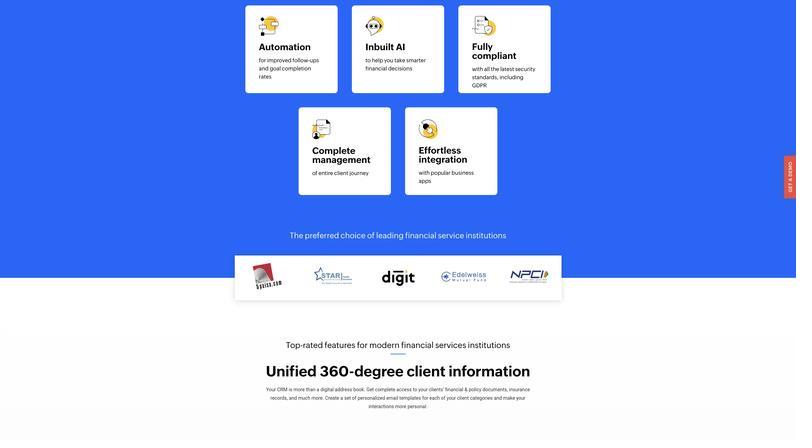 Task type: vqa. For each thing, say whether or not it's contained in the screenshot.


Task type: describe. For each thing, give the bounding box(es) containing it.
much
[[298, 396, 310, 401]]

create
[[325, 396, 339, 401]]

completion
[[282, 66, 311, 72]]

1 vertical spatial client
[[407, 363, 446, 380]]

unified 360-degree client information
[[266, 363, 530, 380]]

get a demo link
[[784, 156, 797, 199]]

policy
[[469, 387, 482, 393]]

information
[[449, 363, 530, 380]]

services
[[435, 341, 466, 350]]

fully compliant
[[472, 42, 517, 61]]

financial for services
[[401, 341, 434, 350]]

choice
[[341, 231, 366, 240]]

financial for decisions
[[366, 66, 387, 72]]

you
[[384, 57, 394, 64]]

crm
[[277, 387, 288, 393]]

financial inside your crm is more than a digital address book. get complete access to your clients' financial & policy documents, insurance records, and much more. create a set of personalized email templates for each of your client categories and make your interactions more personal.
[[445, 387, 464, 393]]

0 horizontal spatial your
[[419, 387, 428, 393]]

ups
[[310, 57, 319, 64]]

standards,
[[472, 74, 499, 81]]

to inside your crm is more than a digital address book. get complete access to your clients' financial & policy documents, insurance records, and much more. create a set of personalized email templates for each of your client categories and make your interactions more personal.
[[413, 387, 417, 393]]

0 horizontal spatial client
[[334, 170, 349, 176]]

automation
[[259, 42, 311, 52]]

entire
[[319, 170, 333, 176]]

service
[[438, 231, 464, 240]]

smarter
[[407, 57, 426, 64]]

compliant
[[472, 51, 517, 61]]

1 horizontal spatial more
[[395, 404, 407, 410]]

make
[[503, 396, 515, 401]]

complete
[[312, 145, 356, 156]]

help
[[372, 57, 383, 64]]

top-
[[286, 341, 303, 350]]

get
[[367, 387, 374, 393]]

more.
[[312, 396, 324, 401]]

of right choice
[[367, 231, 375, 240]]

client inside your crm is more than a digital address book. get complete access to your clients' financial & policy documents, insurance records, and much more. create a set of personalized email templates for each of your client categories and make your interactions more personal.
[[457, 396, 469, 401]]

demo
[[788, 162, 793, 177]]

of right each
[[441, 396, 446, 401]]

insurance
[[509, 387, 530, 393]]

email
[[387, 396, 398, 401]]

top-rated features for modern financial services institutions
[[286, 341, 510, 350]]

to help you take smarter financial decisions
[[366, 57, 426, 72]]

the preferred choice of leading financial service institutions
[[290, 231, 507, 240]]

for inside your crm is more than a digital address book. get complete access to your clients' financial & policy documents, insurance records, and much more. create a set of personalized email templates for each of your client categories and make your interactions more personal.
[[422, 396, 428, 401]]

journey
[[350, 170, 369, 176]]

book.
[[354, 387, 365, 393]]

1 horizontal spatial a
[[341, 396, 343, 401]]

ai
[[396, 42, 406, 52]]

0 vertical spatial more
[[294, 387, 305, 393]]

for improved follow-ups and goal completion rates
[[259, 57, 319, 80]]

improved
[[267, 57, 292, 64]]

degree
[[355, 363, 404, 380]]

leading
[[376, 231, 404, 240]]

apps
[[419, 178, 431, 184]]

business
[[452, 170, 474, 176]]

for inside for improved follow-ups and goal completion rates
[[259, 57, 266, 64]]

institutions for the preferred choice of leading financial service institutions
[[466, 231, 507, 240]]

than
[[306, 387, 316, 393]]

your crm is more than a digital address book. get complete access to your clients' financial & policy documents, insurance records, and much more. create a set of personalized email templates for each of your client categories and make your interactions more personal.
[[266, 387, 530, 410]]

your
[[266, 387, 276, 393]]

get a demo
[[788, 162, 793, 192]]

records,
[[271, 396, 288, 401]]

access
[[397, 387, 412, 393]]

inbuilt
[[366, 42, 394, 52]]

personalized
[[358, 396, 385, 401]]

&
[[465, 387, 468, 393]]

take
[[395, 57, 405, 64]]

of left entire
[[312, 170, 318, 176]]

inbuilt ai
[[366, 42, 406, 52]]

set
[[344, 396, 351, 401]]

decisions
[[388, 66, 413, 72]]

address
[[335, 387, 352, 393]]



Task type: locate. For each thing, give the bounding box(es) containing it.
0 horizontal spatial to
[[366, 57, 371, 64]]

a right than
[[317, 387, 319, 393]]

to left the help
[[366, 57, 371, 64]]

interactions
[[369, 404, 394, 410]]

documents,
[[483, 387, 508, 393]]

categories
[[470, 396, 493, 401]]

complete management
[[312, 145, 371, 165]]

modern
[[370, 341, 400, 350]]

security
[[515, 66, 536, 72]]

client up clients' at bottom right
[[407, 363, 446, 380]]

management
[[312, 155, 371, 165]]

with inside with all the latest security standards, including gdpr
[[472, 66, 483, 72]]

1 vertical spatial institutions
[[468, 341, 510, 350]]

goal
[[270, 66, 281, 72]]

clients'
[[429, 387, 444, 393]]

1 horizontal spatial your
[[447, 396, 456, 401]]

with all the latest security standards, including gdpr
[[472, 66, 536, 89]]

and
[[259, 66, 269, 72], [289, 396, 297, 401], [494, 396, 502, 401]]

preferred
[[305, 231, 339, 240]]

digital
[[321, 387, 334, 393]]

with left all
[[472, 66, 483, 72]]

to
[[366, 57, 371, 64], [413, 387, 417, 393]]

2 horizontal spatial client
[[457, 396, 469, 401]]

gdpr
[[472, 82, 487, 89]]

1 vertical spatial a
[[341, 396, 343, 401]]

2 vertical spatial client
[[457, 396, 469, 401]]

more right "is"
[[294, 387, 305, 393]]

0 vertical spatial with
[[472, 66, 483, 72]]

for
[[259, 57, 266, 64], [357, 341, 368, 350], [422, 396, 428, 401]]

and up "rates" on the top left of the page
[[259, 66, 269, 72]]

of right set
[[352, 396, 357, 401]]

1 vertical spatial with
[[419, 170, 430, 176]]

personal.
[[408, 404, 428, 410]]

with popular business apps
[[419, 170, 474, 184]]

more down email at the bottom of the page
[[395, 404, 407, 410]]

to up "templates"
[[413, 387, 417, 393]]

a
[[317, 387, 319, 393], [341, 396, 343, 401]]

and down "is"
[[289, 396, 297, 401]]

follow-
[[293, 57, 310, 64]]

0 horizontal spatial a
[[317, 387, 319, 393]]

financial
[[366, 66, 387, 72], [405, 231, 437, 240], [401, 341, 434, 350], [445, 387, 464, 393]]

and down the documents,
[[494, 396, 502, 401]]

your right each
[[447, 396, 456, 401]]

a left set
[[341, 396, 343, 401]]

1 horizontal spatial for
[[357, 341, 368, 350]]

including
[[500, 74, 524, 81]]

the
[[290, 231, 303, 240]]

features
[[325, 341, 356, 350]]

and inside for improved follow-ups and goal completion rates
[[259, 66, 269, 72]]

is
[[289, 387, 293, 393]]

0 horizontal spatial for
[[259, 57, 266, 64]]

0 horizontal spatial more
[[294, 387, 305, 393]]

2 vertical spatial for
[[422, 396, 428, 401]]

financial for service
[[405, 231, 437, 240]]

of entire client journey
[[312, 170, 369, 176]]

1 horizontal spatial with
[[472, 66, 483, 72]]

institutions
[[466, 231, 507, 240], [468, 341, 510, 350]]

more
[[294, 387, 305, 393], [395, 404, 407, 410]]

all
[[484, 66, 490, 72]]

client down &
[[457, 396, 469, 401]]

0 vertical spatial institutions
[[466, 231, 507, 240]]

2 horizontal spatial your
[[517, 396, 526, 401]]

get
[[788, 183, 793, 192]]

your
[[419, 387, 428, 393], [447, 396, 456, 401], [517, 396, 526, 401]]

unified
[[266, 363, 317, 380]]

with
[[472, 66, 483, 72], [419, 170, 430, 176]]

the
[[491, 66, 499, 72]]

1 vertical spatial more
[[395, 404, 407, 410]]

client down management
[[334, 170, 349, 176]]

for left modern
[[357, 341, 368, 350]]

institutions for top-rated features for modern financial services institutions
[[468, 341, 510, 350]]

1 vertical spatial for
[[357, 341, 368, 350]]

popular
[[431, 170, 451, 176]]

0 horizontal spatial with
[[419, 170, 430, 176]]

integration
[[419, 154, 468, 165]]

each
[[430, 396, 440, 401]]

2 horizontal spatial for
[[422, 396, 428, 401]]

0 vertical spatial client
[[334, 170, 349, 176]]

0 horizontal spatial and
[[259, 66, 269, 72]]

fully
[[472, 42, 493, 52]]

financial inside to help you take smarter financial decisions
[[366, 66, 387, 72]]

for left each
[[422, 396, 428, 401]]

360-
[[320, 363, 355, 380]]

effortless
[[419, 145, 461, 156]]

rates
[[259, 74, 272, 80]]

with inside with popular business apps
[[419, 170, 430, 176]]

rated
[[303, 341, 323, 350]]

1 vertical spatial to
[[413, 387, 417, 393]]

client
[[334, 170, 349, 176], [407, 363, 446, 380], [457, 396, 469, 401]]

your down insurance
[[517, 396, 526, 401]]

0 vertical spatial a
[[317, 387, 319, 393]]

with up apps
[[419, 170, 430, 176]]

your left clients' at bottom right
[[419, 387, 428, 393]]

for up "rates" on the top left of the page
[[259, 57, 266, 64]]

with for effortless integration
[[419, 170, 430, 176]]

latest
[[501, 66, 514, 72]]

1 horizontal spatial and
[[289, 396, 297, 401]]

2 horizontal spatial and
[[494, 396, 502, 401]]

0 vertical spatial for
[[259, 57, 266, 64]]

1 horizontal spatial to
[[413, 387, 417, 393]]

complete
[[375, 387, 395, 393]]

to inside to help you take smarter financial decisions
[[366, 57, 371, 64]]

with for fully compliant
[[472, 66, 483, 72]]

effortless integration
[[419, 145, 468, 165]]

of
[[312, 170, 318, 176], [367, 231, 375, 240], [352, 396, 357, 401], [441, 396, 446, 401]]

0 vertical spatial to
[[366, 57, 371, 64]]

templates
[[400, 396, 421, 401]]

a
[[788, 178, 793, 181]]

1 horizontal spatial client
[[407, 363, 446, 380]]



